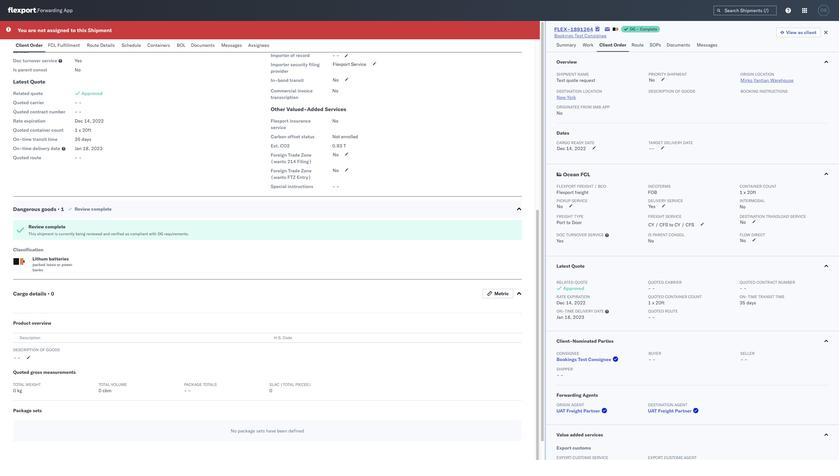 Task type: describe. For each thing, give the bounding box(es) containing it.
quoted for quoted carrier - -
[[649, 280, 665, 285]]

days inside on-time transit time 35 days
[[747, 300, 757, 306]]

0 horizontal spatial 20ft
[[82, 127, 91, 133]]

x inside container count 1 x 20ft
[[744, 190, 747, 196]]

2 vertical spatial test
[[579, 357, 588, 363]]

1 horizontal spatial 2023
[[574, 315, 585, 321]]

0 vertical spatial 2022
[[93, 118, 104, 124]]

2 vertical spatial quote
[[575, 280, 588, 285]]

date up parties
[[595, 309, 604, 314]]

schedule
[[122, 42, 141, 48]]

fcl fulfillment button
[[45, 39, 84, 52]]

1 up 35 days
[[75, 127, 78, 133]]

1 inside container count 1 x 20ft
[[740, 190, 743, 196]]

0 vertical spatial bookings test consignee link
[[555, 32, 607, 39]]

flexport up pickup
[[557, 190, 574, 196]]

yantian
[[754, 77, 770, 83]]

1 vertical spatial bookings test consignee
[[557, 357, 612, 363]]

package totals - -
[[184, 383, 217, 394]]

importer security filing provider
[[271, 62, 320, 74]]

route for quoted route
[[30, 155, 41, 161]]

parent for is parent consol
[[18, 67, 32, 73]]

0 vertical spatial doc
[[13, 58, 22, 64]]

1 vertical spatial doc turnover service
[[557, 233, 604, 238]]

dangerous
[[13, 206, 40, 213]]

1 horizontal spatial /
[[656, 222, 659, 228]]

review for review complete this shipment is currently being reviewed and verified as compliant with dg requirements.
[[29, 224, 44, 230]]

currently
[[59, 232, 75, 237]]

trade for 214
[[288, 152, 300, 158]]

route for route details
[[87, 42, 99, 48]]

fob
[[649, 190, 658, 196]]

1 horizontal spatial client order button
[[597, 39, 630, 52]]

0 vertical spatial bookings test consignee
[[555, 33, 607, 39]]

pickup
[[557, 198, 571, 203]]

1 vertical spatial quote
[[31, 91, 43, 96]]

rate expiration
[[13, 118, 46, 124]]

0 vertical spatial consignee
[[585, 33, 607, 39]]

route button
[[630, 39, 648, 52]]

container
[[740, 184, 763, 189]]

h.s. code
[[274, 336, 293, 341]]

review complete this shipment is currently being reviewed and verified as compliant with dg requirements.
[[29, 224, 189, 237]]

carrier for quoted carrier
[[30, 100, 44, 106]]

0 horizontal spatial messages
[[222, 42, 242, 48]]

freight down delivery
[[649, 214, 665, 219]]

1 horizontal spatial documents button
[[665, 39, 695, 52]]

schedule button
[[119, 39, 145, 52]]

1 vertical spatial 18,
[[565, 315, 572, 321]]

assigned
[[47, 27, 69, 33]]

services
[[325, 106, 347, 113]]

uat freight partner link for origin
[[557, 408, 609, 415]]

20ft inside quoted container count 1 x 20ft
[[656, 300, 665, 306]]

service for freight service
[[666, 214, 682, 219]]

in-
[[271, 77, 278, 83]]

number for quoted contract number - - rate expiration dec 14, 2022
[[779, 280, 796, 285]]

container for quoted container count
[[30, 127, 50, 133]]

complete for review complete
[[91, 206, 112, 212]]

forwarding for forwarding agents
[[557, 393, 582, 399]]

0 horizontal spatial documents button
[[189, 39, 219, 52]]

service inside destination transload service
[[13, 49, 28, 54]]

priority shipment
[[649, 72, 688, 77]]

0 vertical spatial transload
[[39, 42, 59, 48]]

transit for in-bond transit
[[290, 77, 304, 83]]

0 vertical spatial quote
[[30, 78, 45, 85]]

total for cbm
[[99, 383, 110, 387]]

you are not assigned to this shipment
[[18, 27, 112, 33]]

in-bond transit
[[271, 77, 304, 83]]

1 vertical spatial sets
[[257, 428, 265, 434]]

0 vertical spatial 2023
[[91, 146, 103, 152]]

originates
[[557, 105, 580, 110]]

0 right details
[[51, 291, 54, 297]]

2 vertical spatial of
[[40, 348, 45, 353]]

date right the "ready"
[[585, 140, 595, 145]]

power
[[62, 262, 72, 267]]

number for quoted contract number
[[49, 109, 66, 115]]

incoterms
[[649, 184, 671, 189]]

mirko yantian warehouse link
[[741, 77, 794, 83]]

• for goods
[[58, 206, 60, 213]]

214
[[288, 159, 296, 165]]

as inside the review complete this shipment is currently being reviewed and verified as compliant with dg requirements.
[[125, 232, 129, 237]]

0 horizontal spatial dec 14, 2022
[[75, 118, 104, 124]]

2 horizontal spatial yes
[[649, 204, 656, 210]]

app inside originates from smb app no
[[603, 105, 610, 110]]

freight service
[[649, 214, 682, 219]]

0 horizontal spatial client order button
[[13, 39, 45, 52]]

quote inside shipment name test quote request
[[567, 77, 579, 83]]

1 vertical spatial bookings
[[557, 357, 577, 363]]

0 vertical spatial test
[[575, 33, 584, 39]]

not enrolled
[[333, 134, 358, 140]]

0 vertical spatial 35
[[75, 136, 81, 142]]

weight
[[26, 383, 41, 387]]

1 vertical spatial 14,
[[567, 146, 574, 152]]

1 horizontal spatial messages button
[[695, 39, 722, 52]]

shipper
[[557, 367, 573, 372]]

1 vertical spatial bookings test consignee link
[[557, 357, 620, 363]]

insurance
[[290, 118, 311, 124]]

direct
[[752, 233, 766, 238]]

1 cfs from the left
[[660, 222, 669, 228]]

is parent consol no
[[649, 233, 685, 244]]

2 vertical spatial goods
[[46, 348, 60, 353]]

enrolled
[[341, 134, 358, 140]]

contract for quoted contract number - - rate expiration dec 14, 2022
[[757, 280, 778, 285]]

customs for export
[[573, 446, 592, 451]]

new york link
[[557, 94, 577, 100]]

view
[[787, 30, 798, 35]]

client-nominated parties
[[557, 339, 614, 344]]

uat freight partner for origin
[[557, 408, 601, 414]]

batteries
[[49, 256, 69, 262]]

uat for destination
[[649, 408, 658, 414]]

0 horizontal spatial to
[[71, 27, 76, 33]]

1 vertical spatial description
[[20, 336, 40, 341]]

0 vertical spatial expiration
[[24, 118, 46, 124]]

documents for left documents button
[[191, 42, 215, 48]]

cargo ready date
[[557, 140, 595, 145]]

carbon
[[271, 134, 287, 140]]

0.93
[[333, 143, 343, 149]]

flexport freight / bco flexport freight
[[557, 184, 607, 196]]

latest quote inside latest quote button
[[557, 263, 585, 269]]

0 vertical spatial related
[[13, 91, 29, 96]]

compliant
[[130, 232, 148, 237]]

code
[[283, 336, 293, 341]]

shipment inside the review complete this shipment is currently being reviewed and verified as compliant with dg requirements.
[[37, 232, 54, 237]]

intermodal no
[[740, 198, 766, 210]]

contract for quoted contract number
[[30, 109, 48, 115]]

1 x 20ft
[[75, 127, 91, 133]]

2 vertical spatial delivery
[[576, 309, 594, 314]]

bco
[[599, 184, 607, 189]]

• for details
[[48, 291, 50, 297]]

1 up currently
[[61, 206, 64, 213]]

origin for origin location mirko yantian warehouse
[[741, 72, 755, 77]]

not
[[333, 134, 340, 140]]

name
[[578, 72, 590, 77]]

flex-1891264 link
[[555, 26, 594, 32]]

0 horizontal spatial fcl
[[48, 42, 56, 48]]

1 horizontal spatial related quote
[[557, 280, 588, 285]]

consol for is parent consol no
[[669, 233, 685, 238]]

/ inside the flexport freight / bco flexport freight
[[595, 184, 597, 189]]

2 horizontal spatial of
[[676, 89, 681, 94]]

uat for origin
[[557, 408, 566, 414]]

latest quote button
[[547, 257, 840, 276]]

booking instructions
[[741, 89, 788, 94]]

or
[[57, 262, 61, 267]]

0 vertical spatial x
[[79, 127, 81, 133]]

summary button
[[554, 39, 581, 52]]

importer for importer of record
[[271, 52, 290, 58]]

date up ocean fcl button
[[684, 140, 694, 145]]

1 horizontal spatial messages
[[698, 42, 718, 48]]

quoted contract number - - rate expiration dec 14, 2022
[[557, 280, 796, 306]]

0 vertical spatial yes
[[75, 58, 82, 64]]

total for kg
[[13, 383, 25, 387]]

1 vertical spatial consignee
[[557, 351, 580, 356]]

1 horizontal spatial doc
[[557, 233, 566, 238]]

0 horizontal spatial agent
[[306, 43, 318, 49]]

package for package sets
[[13, 408, 32, 414]]

is parent consol
[[13, 67, 47, 73]]

0 vertical spatial description
[[649, 89, 675, 94]]

0 horizontal spatial days
[[82, 136, 91, 142]]

1 horizontal spatial destination transload service
[[740, 214, 807, 219]]

is for is parent consol
[[13, 67, 17, 73]]

flex-
[[555, 26, 571, 32]]

2 cy from the left
[[675, 222, 681, 228]]

0 vertical spatial rate
[[13, 118, 23, 124]]

export customs
[[557, 446, 592, 451]]

forwarding app
[[37, 7, 73, 14]]

0 vertical spatial delivery
[[665, 140, 683, 145]]

quoted for quoted route - -
[[649, 309, 665, 314]]

1 vertical spatial fcl
[[581, 171, 591, 178]]

0 vertical spatial doc turnover service
[[13, 58, 57, 64]]

0 vertical spatial jan
[[75, 146, 82, 152]]

bond
[[278, 77, 289, 83]]

quoted for quoted container count
[[13, 127, 29, 133]]

value
[[557, 432, 569, 438]]

0 horizontal spatial sets
[[33, 408, 42, 414]]

importer of record
[[271, 52, 310, 58]]

shipment name test quote request
[[557, 72, 596, 83]]

total weight
[[13, 383, 41, 387]]

pickup service
[[557, 198, 588, 203]]

1 vertical spatial 2022
[[575, 146, 587, 152]]

route details button
[[84, 39, 119, 52]]

freight down destination agent
[[659, 408, 675, 414]]

35 inside on-time transit time 35 days
[[740, 300, 746, 306]]

date down on-time transit time
[[51, 146, 60, 152]]

ocean
[[564, 171, 580, 178]]

0 vertical spatial bookings
[[555, 33, 574, 39]]

zone for foreign trade zone (wants ftz entry)
[[301, 168, 312, 174]]

priority
[[649, 72, 667, 77]]

0 vertical spatial dec
[[75, 118, 83, 124]]

est. co2
[[271, 143, 290, 149]]

origin location mirko yantian warehouse
[[741, 72, 794, 83]]

location for yantian
[[756, 72, 775, 77]]

added
[[571, 432, 584, 438]]

2022 inside quoted contract number - - rate expiration dec 14, 2022
[[575, 300, 586, 306]]

0 inside the slac (total pieces) 0
[[270, 388, 273, 394]]

0 vertical spatial freight
[[578, 184, 594, 189]]

1 horizontal spatial on-time delivery date
[[557, 309, 604, 314]]

client order for the leftmost client order button
[[16, 42, 43, 48]]

details
[[29, 291, 46, 297]]

to for cy / cfs to cy / cfs
[[670, 222, 674, 228]]

value added services button
[[547, 426, 840, 445]]

containers
[[147, 42, 170, 48]]

0 vertical spatial on-time delivery date
[[13, 146, 60, 152]]

cbm
[[103, 388, 112, 394]]

1 vertical spatial goods
[[41, 206, 56, 213]]

services
[[585, 432, 604, 438]]

1 vertical spatial related
[[557, 280, 574, 285]]

0 left kg
[[13, 388, 16, 394]]

partner for origin agent
[[584, 408, 601, 414]]

0 horizontal spatial description of goods
[[13, 348, 60, 353]]

ocean fcl
[[564, 171, 591, 178]]

1 vertical spatial freight
[[575, 190, 589, 196]]

details
[[100, 42, 115, 48]]

1 inside quoted container count 1 x 20ft
[[649, 300, 652, 306]]

package sets
[[13, 408, 42, 414]]

quoted route - -
[[649, 309, 679, 321]]

filing
[[309, 62, 320, 68]]

forwarding for forwarding app
[[37, 7, 62, 14]]

commercial invoice transcription
[[271, 88, 313, 100]]

quoted carrier - -
[[649, 280, 682, 292]]

destination inside destination location new york
[[557, 89, 582, 94]]

1 horizontal spatial dg
[[630, 27, 636, 31]]

quoted for quoted carrier
[[13, 100, 29, 106]]

order for the leftmost client order button
[[30, 42, 43, 48]]

0 horizontal spatial related quote
[[13, 91, 43, 96]]

quoted gross measurements
[[13, 370, 76, 376]]

dg - complete
[[630, 27, 658, 31]]

0 vertical spatial goods
[[682, 89, 696, 94]]

fulfillment
[[58, 42, 80, 48]]

client for the leftmost client order button
[[16, 42, 29, 48]]

Search Shipments (/) text field
[[714, 6, 778, 15]]

product overview
[[13, 321, 51, 326]]

latest inside button
[[557, 263, 571, 269]]

agent for destination agent
[[675, 403, 688, 408]]

2 horizontal spatial /
[[682, 222, 685, 228]]

1 vertical spatial dec 14, 2022
[[557, 146, 587, 152]]

origin agent
[[557, 403, 585, 408]]

1 horizontal spatial turnover
[[567, 233, 587, 238]]

1 horizontal spatial jan 18, 2023
[[557, 315, 585, 321]]

foreign trade zone (wants ftz entry)
[[271, 168, 312, 180]]



Task type: locate. For each thing, give the bounding box(es) containing it.
2 vertical spatial consignee
[[589, 357, 612, 363]]

description of goods down the priority shipment
[[649, 89, 696, 94]]

0 vertical spatial count
[[51, 127, 64, 133]]

messages left assignees
[[222, 42, 242, 48]]

client order for the right client order button
[[600, 42, 627, 48]]

package
[[184, 383, 202, 387], [13, 408, 32, 414]]

1 vertical spatial 2023
[[574, 315, 585, 321]]

(wants for foreign trade zone (wants ftz entry)
[[271, 175, 287, 180]]

origin inside origin location mirko yantian warehouse
[[741, 72, 755, 77]]

1 horizontal spatial to
[[567, 220, 571, 226]]

0 horizontal spatial package
[[13, 408, 32, 414]]

1 vertical spatial app
[[603, 105, 610, 110]]

goods up measurements
[[46, 348, 60, 353]]

mirko
[[741, 77, 753, 83]]

1 horizontal spatial dec 14, 2022
[[557, 146, 587, 152]]

0 left cbm
[[99, 388, 101, 394]]

delivery right target
[[665, 140, 683, 145]]

parent for is parent consol no
[[653, 233, 668, 238]]

0 vertical spatial 14,
[[84, 118, 91, 124]]

seller
[[741, 351, 755, 356]]

1 horizontal spatial customs
[[573, 446, 592, 451]]

test down nominated
[[579, 357, 588, 363]]

service inside flexport insurance service
[[271, 125, 286, 131]]

transload
[[39, 42, 59, 48], [767, 214, 790, 219]]

2 partner from the left
[[676, 408, 692, 414]]

no inside originates from smb app no
[[557, 110, 563, 116]]

goods
[[682, 89, 696, 94], [41, 206, 56, 213], [46, 348, 60, 353]]

uat down 'origin agent'
[[557, 408, 566, 414]]

security
[[291, 62, 308, 68]]

overview button
[[547, 52, 840, 72]]

count down latest quote button
[[689, 295, 703, 300]]

(wants inside foreign trade zone (wants 214 filing)
[[271, 159, 287, 165]]

partner down "agents" on the right
[[584, 408, 601, 414]]

documents for the right documents button
[[667, 42, 691, 48]]

route inside quoted route - -
[[666, 309, 679, 314]]

0 vertical spatial of
[[291, 52, 295, 58]]

and
[[103, 232, 110, 237]]

0 horizontal spatial destination transload service
[[13, 42, 59, 54]]

2 total from the left
[[99, 383, 110, 387]]

client right work button at the right top
[[600, 42, 613, 48]]

flexport right filing
[[333, 61, 350, 67]]

target delivery date
[[649, 140, 694, 145]]

quoted up on-time transit time 35 days at the bottom right of page
[[740, 280, 756, 285]]

gross
[[30, 370, 42, 376]]

0 vertical spatial dg
[[630, 27, 636, 31]]

quoted carrier
[[13, 100, 44, 106]]

dg right with
[[158, 232, 163, 237]]

turnover up "is parent consol"
[[23, 58, 41, 64]]

complete inside the review complete this shipment is currently being reviewed and verified as compliant with dg requirements.
[[45, 224, 66, 230]]

1 horizontal spatial of
[[291, 52, 295, 58]]

count right container
[[764, 184, 777, 189]]

20ft inside container count 1 x 20ft
[[748, 190, 757, 196]]

quoted for quoted route
[[13, 155, 29, 161]]

app right the smb
[[603, 105, 610, 110]]

1 horizontal spatial uat freight partner
[[649, 408, 692, 414]]

2 trade from the top
[[288, 168, 300, 174]]

0 vertical spatial parent
[[18, 67, 32, 73]]

1 horizontal spatial agent
[[572, 403, 585, 408]]

to inside freight type port to door
[[567, 220, 571, 226]]

destination agent
[[649, 403, 688, 408]]

shipment right priority
[[668, 72, 688, 77]]

0 vertical spatial turnover
[[23, 58, 41, 64]]

route left details
[[87, 42, 99, 48]]

route for route
[[632, 42, 644, 48]]

yes down fulfillment
[[75, 58, 82, 64]]

client order down are
[[16, 42, 43, 48]]

on-time transit time 35 days
[[740, 295, 785, 306]]

forwarding up not
[[37, 7, 62, 14]]

trade up 214
[[288, 152, 300, 158]]

2 (wants from the top
[[271, 175, 287, 180]]

/
[[595, 184, 597, 189], [656, 222, 659, 228], [682, 222, 685, 228]]

cargo for cargo ready date
[[557, 140, 571, 145]]

route down quoted container count 1 x 20ft
[[666, 309, 679, 314]]

importer inside importer security filing provider
[[271, 62, 290, 68]]

documents up overview button
[[667, 42, 691, 48]]

expiration inside quoted contract number - - rate expiration dec 14, 2022
[[568, 295, 590, 300]]

1 vertical spatial service
[[666, 214, 682, 219]]

yes
[[75, 58, 82, 64], [649, 204, 656, 210], [557, 238, 564, 244]]

importer
[[271, 52, 290, 58], [271, 62, 290, 68]]

2 uat freight partner from the left
[[649, 408, 692, 414]]

trade for ftz
[[288, 168, 300, 174]]

2 horizontal spatial agent
[[675, 403, 688, 408]]

zone inside foreign trade zone (wants ftz entry)
[[301, 168, 312, 174]]

package inside package totals - -
[[184, 383, 202, 387]]

review for review complete
[[75, 206, 90, 212]]

consignee down client-
[[557, 351, 580, 356]]

package down kg
[[13, 408, 32, 414]]

14, inside quoted contract number - - rate expiration dec 14, 2022
[[567, 300, 574, 306]]

client down you
[[16, 42, 29, 48]]

foreign trade zone (wants 214 filing)
[[271, 152, 312, 165]]

0 horizontal spatial messages button
[[219, 39, 246, 52]]

is inside is parent consol no
[[649, 233, 652, 238]]

2 vertical spatial dec
[[557, 300, 565, 306]]

cargo down dates
[[557, 140, 571, 145]]

0 vertical spatial sets
[[33, 408, 42, 414]]

1 horizontal spatial number
[[779, 280, 796, 285]]

consol inside is parent consol no
[[669, 233, 685, 238]]

carbon offset status
[[271, 134, 315, 140]]

quoted inside quoted carrier - -
[[649, 280, 665, 285]]

quoted down rate expiration at the left
[[13, 127, 29, 133]]

contract
[[30, 109, 48, 115], [757, 280, 778, 285]]

count inside container count 1 x 20ft
[[764, 184, 777, 189]]

0 horizontal spatial client
[[16, 42, 29, 48]]

1 vertical spatial transload
[[767, 214, 790, 219]]

2 horizontal spatial count
[[764, 184, 777, 189]]

partner for destination agent
[[676, 408, 692, 414]]

status
[[302, 134, 315, 140]]

1 down container
[[740, 190, 743, 196]]

port
[[557, 220, 566, 226]]

1 horizontal spatial related
[[557, 280, 574, 285]]

x
[[79, 127, 81, 133], [744, 190, 747, 196], [653, 300, 655, 306]]

route for quoted route - -
[[666, 309, 679, 314]]

no package sets have been defined
[[231, 428, 305, 434]]

test down 1891264 in the right of the page
[[575, 33, 584, 39]]

1 horizontal spatial uat
[[649, 408, 658, 414]]

0 vertical spatial shipment
[[88, 27, 112, 33]]

carrier inside quoted carrier - -
[[666, 280, 682, 285]]

delivery down on-time transit time
[[33, 146, 50, 152]]

2 vertical spatial description
[[13, 348, 39, 353]]

uat down destination agent
[[649, 408, 658, 414]]

0 horizontal spatial shipment
[[88, 27, 112, 33]]

buyer - -
[[649, 351, 662, 363]]

(wants for foreign trade zone (wants 214 filing)
[[271, 159, 287, 165]]

quoted inside quoted contract number - - rate expiration dec 14, 2022
[[740, 280, 756, 285]]

jan 18, 2023 down 35 days
[[75, 146, 103, 152]]

1 horizontal spatial latest
[[557, 263, 571, 269]]

0 vertical spatial review
[[75, 206, 90, 212]]

order for the right client order button
[[614, 42, 627, 48]]

2 uat from the left
[[649, 408, 658, 414]]

forwarding app link
[[8, 7, 73, 14]]

freight inside freight type port to door
[[557, 214, 574, 219]]

2 cfs from the left
[[686, 222, 695, 228]]

target
[[649, 140, 664, 145]]

0 horizontal spatial number
[[49, 109, 66, 115]]

0 down slac
[[270, 388, 273, 394]]

slac
[[270, 383, 280, 387]]

zone up entry)
[[301, 168, 312, 174]]

transit for on-time transit time
[[33, 136, 47, 142]]

foreign inside foreign trade zone (wants ftz entry)
[[271, 168, 287, 174]]

doc
[[13, 58, 22, 64], [557, 233, 566, 238]]

value added services
[[557, 432, 604, 438]]

forwarding up 'origin agent'
[[557, 393, 582, 399]]

summary
[[557, 42, 577, 48]]

on- inside on-time transit time 35 days
[[740, 295, 749, 300]]

1 foreign from the top
[[271, 152, 287, 158]]

20ft down container
[[748, 190, 757, 196]]

1 uat freight partner link from the left
[[557, 408, 609, 415]]

1 vertical spatial container
[[666, 295, 688, 300]]

0 vertical spatial app
[[64, 7, 73, 14]]

- -
[[333, 43, 340, 49], [333, 52, 340, 58], [75, 100, 82, 106], [75, 109, 82, 115], [75, 155, 82, 161], [333, 184, 340, 190], [13, 355, 20, 361]]

1 horizontal spatial •
[[58, 206, 60, 213]]

0 vertical spatial 18,
[[83, 146, 90, 152]]

1 horizontal spatial description of goods
[[649, 89, 696, 94]]

uat freight partner link down destination agent
[[649, 408, 701, 415]]

2 foreign from the top
[[271, 168, 287, 174]]

1 vertical spatial yes
[[649, 204, 656, 210]]

uat freight partner
[[557, 408, 601, 414], [649, 408, 692, 414]]

messages button left assignees
[[219, 39, 246, 52]]

time
[[22, 136, 32, 142], [48, 136, 57, 142], [22, 146, 32, 152], [749, 295, 758, 300], [776, 295, 785, 300], [565, 309, 575, 314]]

import
[[271, 43, 285, 49]]

1 vertical spatial related quote
[[557, 280, 588, 285]]

sets down weight
[[33, 408, 42, 414]]

0 vertical spatial approved
[[81, 91, 103, 96]]

destination transload service
[[13, 42, 59, 54], [740, 214, 807, 219]]

number inside quoted contract number - - rate expiration dec 14, 2022
[[779, 280, 796, 285]]

totals
[[203, 383, 217, 387]]

of up quoted gross measurements
[[40, 348, 45, 353]]

of down the priority shipment
[[676, 89, 681, 94]]

count inside quoted container count 1 x 20ft
[[689, 295, 703, 300]]

(wants inside foreign trade zone (wants ftz entry)
[[271, 175, 287, 180]]

delivery up nominated
[[576, 309, 594, 314]]

package for package totals - -
[[184, 383, 202, 387]]

0 horizontal spatial origin
[[557, 403, 571, 408]]

0 horizontal spatial app
[[64, 7, 73, 14]]

doc up "is parent consol"
[[13, 58, 22, 64]]

on-time delivery date up nominated
[[557, 309, 604, 314]]

1 up quoted route - -
[[649, 300, 652, 306]]

x inside quoted container count 1 x 20ft
[[653, 300, 655, 306]]

freight down 'origin agent'
[[567, 408, 583, 414]]

1 horizontal spatial fcl
[[581, 171, 591, 178]]

with
[[149, 232, 157, 237]]

cargo details • 0
[[13, 291, 54, 297]]

shipment up route details
[[88, 27, 112, 33]]

sets left have
[[257, 428, 265, 434]]

work
[[583, 42, 594, 48]]

1 total from the left
[[13, 383, 25, 387]]

0 horizontal spatial x
[[79, 127, 81, 133]]

0 horizontal spatial dg
[[158, 232, 163, 237]]

35
[[75, 136, 81, 142], [740, 300, 746, 306]]

route
[[632, 42, 644, 48], [87, 42, 99, 48]]

of
[[291, 52, 295, 58], [676, 89, 681, 94], [40, 348, 45, 353]]

is for is parent consol no
[[649, 233, 652, 238]]

customs for import
[[286, 43, 305, 49]]

1 uat from the left
[[557, 408, 566, 414]]

1 vertical spatial x
[[744, 190, 747, 196]]

banks
[[32, 268, 43, 273]]

client
[[805, 30, 817, 35]]

to down freight service
[[670, 222, 674, 228]]

(wants up special at the top of the page
[[271, 175, 287, 180]]

shipment left is
[[37, 232, 54, 237]]

uat freight partner link down 'origin agent'
[[557, 408, 609, 415]]

• up is
[[58, 206, 60, 213]]

destination location new york
[[557, 89, 603, 100]]

0 vertical spatial shipment
[[668, 72, 688, 77]]

dg inside the review complete this shipment is currently being reviewed and verified as compliant with dg requirements.
[[158, 232, 163, 237]]

agent
[[306, 43, 318, 49], [572, 403, 585, 408], [675, 403, 688, 408]]

20ft up 35 days
[[82, 127, 91, 133]]

assignees button
[[246, 39, 273, 52]]

no inside is parent consol no
[[649, 238, 655, 244]]

ready
[[572, 140, 584, 145]]

container for quoted container count 1 x 20ft
[[666, 295, 688, 300]]

review up being
[[75, 206, 90, 212]]

location inside origin location mirko yantian warehouse
[[756, 72, 775, 77]]

route down the dg - complete
[[632, 42, 644, 48]]

app up you are not assigned to this shipment
[[64, 7, 73, 14]]

metric
[[495, 291, 509, 297]]

2 uat freight partner link from the left
[[649, 408, 701, 415]]

client for the right client order button
[[600, 42, 613, 48]]

location for york
[[583, 89, 603, 94]]

freight up pickup service
[[575, 190, 589, 196]]

contract inside quoted contract number - - rate expiration dec 14, 2022
[[757, 280, 778, 285]]

latest quote
[[13, 78, 45, 85], [557, 263, 585, 269]]

0 horizontal spatial container
[[30, 127, 50, 133]]

flexport for flexport service
[[333, 61, 350, 67]]

expiration
[[24, 118, 46, 124], [568, 295, 590, 300]]

1 vertical spatial approved
[[564, 286, 585, 292]]

order left route button
[[614, 42, 627, 48]]

flexport for flexport freight / bco flexport freight
[[557, 184, 577, 189]]

0 horizontal spatial latest
[[13, 78, 29, 85]]

1 partner from the left
[[584, 408, 601, 414]]

rate inside quoted contract number - - rate expiration dec 14, 2022
[[557, 295, 567, 300]]

x up quoted route - -
[[653, 300, 655, 306]]

1 vertical spatial dec
[[557, 146, 566, 152]]

review up this
[[29, 224, 44, 230]]

transit inside on-time transit time 35 days
[[759, 295, 775, 300]]

origin for origin agent
[[557, 403, 571, 408]]

zone for foreign trade zone (wants 214 filing)
[[301, 152, 312, 158]]

trade inside foreign trade zone (wants ftz entry)
[[288, 168, 300, 174]]

1 horizontal spatial transit
[[290, 77, 304, 83]]

messages button up overview button
[[695, 39, 722, 52]]

count for quoted container count
[[51, 127, 64, 133]]

containers button
[[145, 39, 174, 52]]

1 horizontal spatial count
[[689, 295, 703, 300]]

is
[[13, 67, 17, 73], [649, 233, 652, 238]]

co2
[[280, 143, 290, 149]]

destination transload service up direct
[[740, 214, 807, 219]]

0 horizontal spatial approved
[[81, 91, 103, 96]]

test up new
[[557, 77, 566, 83]]

provider
[[271, 68, 289, 74]]

as inside 'button'
[[799, 30, 804, 35]]

quoted for quoted gross measurements
[[13, 370, 29, 376]]

0 horizontal spatial uat freight partner
[[557, 408, 601, 414]]

agent for origin agent
[[572, 403, 585, 408]]

shipment
[[88, 27, 112, 33], [557, 72, 577, 77]]

package left totals
[[184, 383, 202, 387]]

0 vertical spatial trade
[[288, 152, 300, 158]]

quoted for quoted contract number
[[13, 109, 29, 115]]

location inside destination location new york
[[583, 89, 603, 94]]

flexport for flexport insurance service
[[271, 118, 289, 124]]

intermodal
[[740, 198, 766, 203]]

quote
[[30, 78, 45, 85], [572, 263, 585, 269]]

foreign inside foreign trade zone (wants 214 filing)
[[271, 152, 287, 158]]

0 horizontal spatial cy
[[649, 222, 655, 228]]

description up the gross
[[13, 348, 39, 353]]

forwarding inside forwarding app link
[[37, 7, 62, 14]]

0 horizontal spatial 35
[[75, 136, 81, 142]]

service for flexport service
[[351, 61, 367, 67]]

origin down the forwarding agents
[[557, 403, 571, 408]]

1 uat freight partner from the left
[[557, 408, 601, 414]]

valued-
[[287, 106, 307, 113]]

cargo left details
[[13, 291, 28, 297]]

yes down port
[[557, 238, 564, 244]]

quoted for quoted container count 1 x 20ft
[[649, 295, 665, 300]]

1 vertical spatial delivery
[[33, 146, 50, 152]]

1 vertical spatial complete
[[45, 224, 66, 230]]

quote inside button
[[572, 263, 585, 269]]

1 importer from the top
[[271, 52, 290, 58]]

test inside shipment name test quote request
[[557, 77, 566, 83]]

1 zone from the top
[[301, 152, 312, 158]]

1 vertical spatial latest quote
[[557, 263, 585, 269]]

parent inside is parent consol no
[[653, 233, 668, 238]]

1 horizontal spatial rate
[[557, 295, 567, 300]]

client order button right work in the right of the page
[[597, 39, 630, 52]]

cargo for cargo details • 0
[[13, 291, 28, 297]]

1 vertical spatial forwarding
[[557, 393, 582, 399]]

1 vertical spatial is
[[649, 233, 652, 238]]

agent up value added services button
[[675, 403, 688, 408]]

delivery service
[[649, 198, 684, 203]]

foreign down 'est. co2'
[[271, 152, 287, 158]]

no inside intermodal no
[[740, 204, 746, 210]]

complete up the review complete this shipment is currently being reviewed and verified as compliant with dg requirements.
[[91, 206, 112, 212]]

client-
[[557, 339, 573, 344]]

0 vertical spatial zone
[[301, 152, 312, 158]]

instructions
[[288, 184, 314, 190]]

1 vertical spatial as
[[125, 232, 129, 237]]

1 cy from the left
[[649, 222, 655, 228]]

documents right bol button on the left of page
[[191, 42, 215, 48]]

1 vertical spatial shipment
[[557, 72, 577, 77]]

quoted inside quoted container count 1 x 20ft
[[649, 295, 665, 300]]

total
[[13, 383, 25, 387], [99, 383, 110, 387]]

quoted up total weight
[[13, 370, 29, 376]]

dec 14, 2022 down cargo ready date
[[557, 146, 587, 152]]

flexport. image
[[8, 7, 37, 14]]

seller - -
[[741, 351, 755, 363]]

0 horizontal spatial turnover
[[23, 58, 41, 64]]

flexport down other
[[271, 118, 289, 124]]

documents button right bol
[[189, 39, 219, 52]]

2 vertical spatial yes
[[557, 238, 564, 244]]

20ft
[[82, 127, 91, 133], [748, 190, 757, 196], [656, 300, 665, 306]]

0 vertical spatial jan 18, 2023
[[75, 146, 103, 152]]

review inside the review complete this shipment is currently being reviewed and verified as compliant with dg requirements.
[[29, 224, 44, 230]]

total volume
[[99, 383, 127, 387]]

quoted inside quoted route - -
[[649, 309, 665, 314]]

1 vertical spatial location
[[583, 89, 603, 94]]

importer for importer security filing provider
[[271, 62, 290, 68]]

to for freight type port to door
[[567, 220, 571, 226]]

door
[[572, 220, 582, 226]]

1 horizontal spatial service
[[666, 214, 682, 219]]

count for quoted container count 1 x 20ft
[[689, 295, 703, 300]]

carrier
[[30, 100, 44, 106], [666, 280, 682, 285]]

0 vertical spatial latest quote
[[13, 78, 45, 85]]

uat freight partner down 'origin agent'
[[557, 408, 601, 414]]

entry)
[[297, 175, 311, 180]]

documents
[[667, 42, 691, 48], [191, 42, 215, 48]]

shipment inside shipment name test quote request
[[557, 72, 577, 77]]

container inside quoted container count 1 x 20ft
[[666, 295, 688, 300]]

requirements.
[[165, 232, 189, 237]]

customs
[[286, 43, 305, 49], [573, 446, 592, 451]]

foreign for foreign trade zone (wants 214 filing)
[[271, 152, 287, 158]]

0 horizontal spatial as
[[125, 232, 129, 237]]

1 horizontal spatial days
[[747, 300, 757, 306]]

uat
[[557, 408, 566, 414], [649, 408, 658, 414]]

transit for on-time transit time 35 days
[[759, 295, 775, 300]]

as right verified at the bottom left
[[125, 232, 129, 237]]

location down request
[[583, 89, 603, 94]]

1 horizontal spatial jan
[[557, 315, 564, 321]]

0 horizontal spatial complete
[[45, 224, 66, 230]]

bookings down flex-
[[555, 33, 574, 39]]

number up on-time transit time 35 days at the bottom right of page
[[779, 280, 796, 285]]

sops
[[650, 42, 662, 48]]

shipment down overview
[[557, 72, 577, 77]]

carrier for quoted carrier - -
[[666, 280, 682, 285]]

foreign for foreign trade zone (wants ftz entry)
[[271, 168, 287, 174]]

are
[[28, 27, 36, 33]]

number up quoted container count
[[49, 109, 66, 115]]

consol for is parent consol
[[33, 67, 47, 73]]

(wants
[[271, 159, 287, 165], [271, 175, 287, 180]]

trade inside foreign trade zone (wants 214 filing)
[[288, 152, 300, 158]]

1 horizontal spatial expiration
[[568, 295, 590, 300]]

0 horizontal spatial parent
[[18, 67, 32, 73]]

agent down the forwarding agents
[[572, 403, 585, 408]]

dec inside quoted contract number - - rate expiration dec 14, 2022
[[557, 300, 565, 306]]

destination transload service down are
[[13, 42, 59, 54]]

1 horizontal spatial cargo
[[557, 140, 571, 145]]

1 horizontal spatial forwarding
[[557, 393, 582, 399]]

2023 down 35 days
[[91, 146, 103, 152]]

lithum
[[32, 256, 48, 262]]

0 vertical spatial origin
[[741, 72, 755, 77]]

0 vertical spatial description of goods
[[649, 89, 696, 94]]

customs down value added services
[[573, 446, 592, 451]]

1 (wants from the top
[[271, 159, 287, 165]]

0 horizontal spatial uat freight partner link
[[557, 408, 609, 415]]

0 vertical spatial foreign
[[271, 152, 287, 158]]

service
[[13, 49, 28, 54], [42, 58, 57, 64], [271, 125, 286, 131], [572, 198, 588, 203], [668, 198, 684, 203], [791, 214, 807, 219], [588, 233, 604, 238]]

this
[[77, 27, 87, 33]]

bookings
[[555, 33, 574, 39], [557, 357, 577, 363]]

uat freight partner for destination
[[649, 408, 692, 414]]

quoted for quoted contract number - - rate expiration dec 14, 2022
[[740, 280, 756, 285]]

zone inside foreign trade zone (wants 214 filing)
[[301, 152, 312, 158]]

description down priority
[[649, 89, 675, 94]]

to left this
[[71, 27, 76, 33]]

other valued-added services
[[271, 106, 347, 113]]

complete for review complete this shipment is currently being reviewed and verified as compliant with dg requirements.
[[45, 224, 66, 230]]

order
[[614, 42, 627, 48], [30, 42, 43, 48]]

2 zone from the top
[[301, 168, 312, 174]]

uat freight partner link for destination
[[649, 408, 701, 415]]

client order right work button at the right top
[[600, 42, 627, 48]]

client order button down are
[[13, 39, 45, 52]]

forwarding
[[37, 7, 62, 14], [557, 393, 582, 399]]

1 trade from the top
[[288, 152, 300, 158]]

0 horizontal spatial order
[[30, 42, 43, 48]]

as right the view
[[799, 30, 804, 35]]

importer up provider
[[271, 62, 290, 68]]

flexport inside flexport insurance service
[[271, 118, 289, 124]]

smb
[[593, 105, 602, 110]]

2 importer from the top
[[271, 62, 290, 68]]

york
[[568, 94, 577, 100]]

1 horizontal spatial container
[[666, 295, 688, 300]]



Task type: vqa. For each thing, say whether or not it's contained in the screenshot.
count
yes



